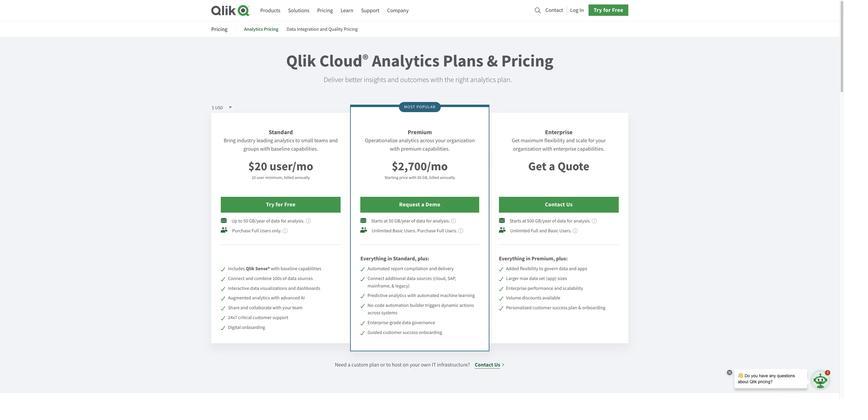 Task type: locate. For each thing, give the bounding box(es) containing it.
0 horizontal spatial enterprise
[[506, 286, 527, 292]]

0 vertical spatial analytics
[[244, 26, 263, 32]]

annually down user/mo
[[295, 175, 310, 181]]

3 analysis. from the left
[[574, 218, 591, 224]]

analysis.
[[287, 218, 305, 224], [433, 218, 450, 224], [574, 218, 591, 224]]

2 vertical spatial &
[[578, 306, 581, 312]]

tooltip image
[[451, 219, 456, 224], [283, 229, 288, 234], [573, 229, 578, 234]]

additional
[[385, 276, 406, 282]]

everything for get maximum flexibility and scale for your organization with enterprise capabilities.
[[499, 255, 525, 263]]

automated report compilation and delivery
[[368, 266, 454, 272]]

across inside the no-code automation builder triggers dynamic actions across systems
[[368, 311, 381, 317]]

customer down collaborate at bottom left
[[253, 315, 272, 321]]

with down the leading
[[260, 146, 270, 153]]

0 horizontal spatial plus:
[[418, 255, 429, 263]]

a left quote
[[549, 159, 555, 175]]

1 horizontal spatial tooltip image
[[459, 229, 463, 234]]

starts for premium
[[371, 218, 383, 224]]

0 vertical spatial plan
[[569, 306, 578, 312]]

0 vertical spatial try
[[594, 6, 602, 14]]

1 horizontal spatial annually
[[440, 175, 455, 181]]

1 vertical spatial &
[[392, 283, 395, 289]]

analytics up premium
[[399, 137, 419, 144]]

2 horizontal spatial a
[[549, 159, 555, 175]]

1 horizontal spatial success
[[553, 306, 568, 312]]

50 for starting
[[389, 218, 393, 224]]

with down maximum
[[542, 146, 552, 153]]

in left premium,
[[526, 255, 531, 263]]

1 horizontal spatial 50
[[389, 218, 393, 224]]

0 horizontal spatial customer
[[253, 315, 272, 321]]

data up guided customer success onboarding
[[402, 320, 411, 326]]

2 sources from the left
[[417, 276, 432, 282]]

basic down starts at 500 gb/year of data for
[[548, 228, 559, 234]]

success for onboarding
[[403, 330, 418, 336]]

0 horizontal spatial data image
[[221, 218, 227, 223]]

includes
[[228, 266, 245, 272]]

20
[[255, 159, 267, 175]]

50 for user/mo
[[243, 218, 248, 224]]

pricing up the 'data integration and quality pricing' link
[[317, 7, 333, 14]]

0 horizontal spatial across
[[368, 311, 381, 317]]

plus: up compilation
[[418, 255, 429, 263]]

2 vertical spatial contact
[[475, 362, 493, 369]]

enterprise for enterprise get maximum flexibility and scale for your organization with enterprise capabilities.
[[545, 129, 573, 137]]

0 horizontal spatial full
[[252, 228, 259, 234]]

capabilities. down scale
[[578, 146, 605, 153]]

1 horizontal spatial unlimited
[[510, 228, 530, 234]]

user/mo
[[270, 159, 313, 175]]

0 vertical spatial customer
[[533, 306, 552, 312]]

billed
[[284, 175, 294, 181], [429, 175, 439, 181]]

success down available
[[553, 306, 568, 312]]

sources down compilation
[[417, 276, 432, 282]]

critical
[[238, 315, 252, 321]]

connect
[[228, 276, 245, 282], [368, 276, 384, 282]]

1 horizontal spatial sources
[[417, 276, 432, 282]]

log in link
[[570, 5, 584, 15]]

purchase
[[232, 228, 251, 234], [417, 228, 436, 234]]

purchase down up
[[232, 228, 251, 234]]

get down maximum
[[528, 159, 547, 175]]

1 annually from the left
[[295, 175, 310, 181]]

2 users. from the left
[[445, 228, 457, 234]]

teams
[[314, 137, 328, 144]]

try for free link right in
[[589, 5, 629, 16]]

3 capabilities. from the left
[[578, 146, 605, 153]]

capabilities
[[298, 266, 321, 272]]

0 horizontal spatial free
[[284, 201, 296, 209]]

plus: for get maximum flexibility and scale for your organization with enterprise capabilities.
[[556, 255, 568, 263]]

1 horizontal spatial contact us
[[545, 201, 573, 209]]

1 people image from the left
[[361, 228, 367, 233]]

users.
[[404, 228, 416, 234], [445, 228, 457, 234], [560, 228, 572, 234]]

1 horizontal spatial full
[[437, 228, 444, 234]]

2 gb/year from the left
[[394, 218, 410, 224]]

need
[[335, 362, 347, 369]]

for for starts at 500 gb/year of data for
[[567, 218, 573, 224]]

standard,
[[393, 255, 417, 263]]

to right up
[[238, 218, 242, 224]]

qlik inside the qlik cloud ® analytics plans & pricing deliver better insights and outcomes with the right analytics plan.
[[286, 50, 316, 72]]

of for premium
[[411, 218, 415, 224]]

analytics
[[244, 26, 263, 32], [372, 50, 440, 72]]

0 horizontal spatial analysis.
[[287, 218, 305, 224]]

data down combine on the bottom
[[250, 286, 259, 292]]

& inside the qlik cloud ® analytics plans & pricing deliver better insights and outcomes with the right analytics plan.
[[487, 50, 498, 72]]

set
[[539, 276, 545, 282]]

0 vertical spatial qlik
[[286, 50, 316, 72]]

& up "plan."
[[487, 50, 498, 72]]

menu bar containing products
[[260, 5, 409, 16]]

enterprise up volume
[[506, 286, 527, 292]]

1 vertical spatial a
[[421, 201, 424, 209]]

tooltip image
[[306, 219, 311, 224], [592, 219, 597, 224], [459, 229, 463, 234]]

& inside connect additional data sources (cloud, sap, mainframe, & legacy)
[[392, 283, 395, 289]]

annually right gb,
[[440, 175, 455, 181]]

your inside enterprise get maximum flexibility and scale for your organization with enterprise capabilities.
[[596, 137, 606, 144]]

1 horizontal spatial analysis.
[[433, 218, 450, 224]]

deliver
[[324, 75, 344, 84]]

try inside qlik main element
[[594, 6, 602, 14]]

baseline
[[271, 146, 290, 153], [281, 266, 297, 272]]

$ up 10
[[248, 159, 255, 175]]

billed inside $ 2,700/mo starting price with 50 gb, billed annually
[[429, 175, 439, 181]]

to left small
[[295, 137, 300, 144]]

0 horizontal spatial contact us
[[475, 362, 500, 369]]

$ for 20 user/mo
[[248, 159, 255, 175]]

1 at from the left
[[384, 218, 388, 224]]

billed inside $ 20 user/mo 10 user minimum, billed annually
[[284, 175, 294, 181]]

and inside enterprise get maximum flexibility and scale for your organization with enterprise capabilities.
[[566, 137, 575, 144]]

50 up unlimited basic users. purchase full
[[389, 218, 393, 224]]

standard
[[269, 129, 293, 137]]

1 unlimited from the left
[[372, 228, 392, 234]]

unlimited
[[372, 228, 392, 234], [510, 228, 530, 234]]

contact
[[546, 7, 563, 14], [545, 201, 565, 209], [475, 362, 493, 369]]

0 horizontal spatial success
[[403, 330, 418, 336]]

and down starts at 500 gb/year of data for
[[539, 228, 547, 234]]

of up unlimited basic users. purchase full
[[411, 218, 415, 224]]

pricing up "plan."
[[501, 50, 554, 72]]

people image for premium
[[361, 228, 367, 233]]

2 horizontal spatial full
[[531, 228, 538, 234]]

analytics up automation
[[389, 293, 407, 299]]

combine
[[254, 276, 272, 282]]

users
[[260, 228, 271, 234]]

1 horizontal spatial flexibility
[[545, 137, 565, 144]]

cloud
[[320, 50, 362, 72]]

onboarding down 24x7 critical customer support
[[242, 325, 265, 331]]

data image
[[221, 218, 227, 223], [361, 218, 367, 223]]

2 horizontal spatial customer
[[533, 306, 552, 312]]

with inside $ 2,700/mo starting price with 50 gb, billed annually
[[409, 175, 417, 181]]

data integration and quality pricing link
[[287, 22, 358, 36]]

capabilities.
[[291, 146, 318, 153], [423, 146, 450, 153], [578, 146, 605, 153]]

1 connect from the left
[[228, 276, 245, 282]]

of up users
[[266, 218, 270, 224]]

company
[[387, 7, 409, 14]]

advanced
[[281, 296, 300, 302]]

0 vertical spatial a
[[549, 159, 555, 175]]

2 plus: from the left
[[556, 255, 568, 263]]

1 vertical spatial enterprise
[[506, 286, 527, 292]]

0 horizontal spatial at
[[384, 218, 388, 224]]

0 horizontal spatial a
[[348, 362, 351, 369]]

0 horizontal spatial basic
[[393, 228, 403, 234]]

1 horizontal spatial plan
[[569, 306, 578, 312]]

plan left or
[[369, 362, 379, 369]]

gb,
[[422, 175, 428, 181]]

3 users. from the left
[[560, 228, 572, 234]]

plus: up govern
[[556, 255, 568, 263]]

0 horizontal spatial 50
[[243, 218, 248, 224]]

and up enterprise
[[566, 137, 575, 144]]

0 vertical spatial try for free
[[594, 6, 623, 14]]

2 everything from the left
[[499, 255, 525, 263]]

for for up to 50 gb/year of data for
[[281, 218, 286, 224]]

data up sizes
[[559, 266, 568, 272]]

try for free up only.
[[266, 201, 296, 209]]

100s
[[273, 276, 282, 282]]

plan for or
[[369, 362, 379, 369]]

for for starts at 50 gb/year of data for
[[426, 218, 432, 224]]

everything up added
[[499, 255, 525, 263]]

annually
[[295, 175, 310, 181], [440, 175, 455, 181]]

onboarding down governance
[[419, 330, 442, 336]]

data up only.
[[271, 218, 280, 224]]

with inside the premium operationalize analytics across your organization with premium capabilities.
[[390, 146, 400, 153]]

of right 100s
[[283, 276, 287, 282]]

with right price
[[409, 175, 417, 181]]

50 left gb,
[[417, 175, 422, 181]]

sources up 'dashboards' on the left
[[298, 276, 313, 282]]

billed down user/mo
[[284, 175, 294, 181]]

to up "set"
[[539, 266, 543, 272]]

3 gb/year from the left
[[535, 218, 551, 224]]

0 horizontal spatial qlik
[[246, 266, 254, 272]]

2 in from the left
[[526, 255, 531, 263]]

analytics down products "link"
[[244, 26, 263, 32]]

0 horizontal spatial billed
[[284, 175, 294, 181]]

1 vertical spatial try for free link
[[221, 197, 341, 213]]

go to the home page. image
[[211, 5, 250, 16]]

company link
[[387, 5, 409, 16]]

unlimited down the 500
[[510, 228, 530, 234]]

capabilities. down small
[[291, 146, 318, 153]]

data image for starting
[[361, 218, 367, 223]]

1 starts from the left
[[371, 218, 383, 224]]

1 horizontal spatial at
[[522, 218, 526, 224]]

0 horizontal spatial in
[[388, 255, 392, 263]]

flexibility up enterprise
[[545, 137, 565, 144]]

0 horizontal spatial &
[[392, 283, 395, 289]]

people image
[[361, 228, 367, 233], [499, 228, 506, 233]]

1 billed from the left
[[284, 175, 294, 181]]

sense®
[[255, 266, 270, 272]]

0 vertical spatial organization
[[447, 137, 475, 144]]

0 vertical spatial enterprise
[[545, 129, 573, 137]]

analytics inside pricing menu bar
[[244, 26, 263, 32]]

1 horizontal spatial people image
[[499, 228, 506, 233]]

500
[[527, 218, 534, 224]]

pricing
[[317, 7, 333, 14], [211, 26, 228, 33], [264, 26, 278, 32], [344, 26, 358, 32], [501, 50, 554, 72]]

0 vertical spatial across
[[420, 137, 434, 144]]

1 horizontal spatial analytics
[[372, 50, 440, 72]]

data integration and quality pricing
[[287, 26, 358, 32]]

0 horizontal spatial get
[[512, 137, 520, 144]]

flexibility down everything in premium, plus:
[[520, 266, 538, 272]]

(app)
[[546, 276, 557, 282]]

better
[[345, 75, 362, 84]]

0 horizontal spatial capabilities.
[[291, 146, 318, 153]]

gb/year for user/mo
[[249, 218, 265, 224]]

try for free link up only.
[[221, 197, 341, 213]]

onboarding down scalability
[[582, 306, 606, 312]]

a for ®
[[348, 362, 351, 369]]

and right teams
[[329, 137, 338, 144]]

analytics up outcomes
[[372, 50, 440, 72]]

for inside enterprise get maximum flexibility and scale for your organization with enterprise capabilities.
[[588, 137, 595, 144]]

interactive data visualizations and dashboards
[[228, 286, 320, 292]]

triggers
[[425, 303, 440, 309]]

customer down grade
[[383, 330, 402, 336]]

$ inside $ 20 user/mo 10 user minimum, billed annually
[[248, 159, 255, 175]]

2 horizontal spatial tooltip image
[[592, 219, 597, 224]]

enterprise up enterprise
[[545, 129, 573, 137]]

in for get maximum flexibility and scale for your organization with enterprise capabilities.
[[526, 255, 531, 263]]

1 vertical spatial across
[[368, 311, 381, 317]]

2 people image from the left
[[499, 228, 506, 233]]

products link
[[260, 5, 280, 16]]

scale
[[576, 137, 587, 144]]

50 inside $ 2,700/mo starting price with 50 gb, billed annually
[[417, 175, 422, 181]]

analytics inside the qlik cloud ® analytics plans & pricing deliver better insights and outcomes with the right analytics plan.
[[372, 50, 440, 72]]

try for free
[[594, 6, 623, 14], [266, 201, 296, 209]]

at for premium
[[384, 218, 388, 224]]

1 vertical spatial baseline
[[281, 266, 297, 272]]

menu bar
[[260, 5, 409, 16]]

unlimited down 'starts at 50 gb/year of data for'
[[372, 228, 392, 234]]

machine
[[440, 293, 458, 299]]

baseline up 100s
[[281, 266, 297, 272]]

analytics inside the premium operationalize analytics across your organization with premium capabilities.
[[399, 137, 419, 144]]

1 horizontal spatial customer
[[383, 330, 402, 336]]

data left "set"
[[529, 276, 538, 282]]

organization inside enterprise get maximum flexibility and scale for your organization with enterprise capabilities.
[[513, 146, 541, 153]]

it
[[432, 362, 436, 369]]

with inside includes qlik sense® with baseline capabilities
[[271, 266, 280, 272]]

and inside pricing menu bar
[[320, 26, 328, 32]]

1 vertical spatial us
[[494, 362, 500, 369]]

gb/year
[[249, 218, 265, 224], [394, 218, 410, 224], [535, 218, 551, 224]]

enterprise for enterprise performance and scalability
[[506, 286, 527, 292]]

of
[[266, 218, 270, 224], [411, 218, 415, 224], [552, 218, 556, 224], [283, 276, 287, 282]]

with inside the qlik cloud ® analytics plans & pricing deliver better insights and outcomes with the right analytics plan.
[[431, 75, 443, 84]]

1 vertical spatial analytics
[[372, 50, 440, 72]]

in for premium
[[388, 255, 392, 263]]

2 annually from the left
[[440, 175, 455, 181]]

support link
[[361, 5, 380, 16]]

2 horizontal spatial capabilities.
[[578, 146, 605, 153]]

1 full from the left
[[252, 228, 259, 234]]

2 horizontal spatial &
[[578, 306, 581, 312]]

across down no-
[[368, 311, 381, 317]]

max
[[520, 276, 528, 282]]

capabilities. inside the premium operationalize analytics across your organization with premium capabilities.
[[423, 146, 450, 153]]

no-
[[368, 303, 375, 309]]

with left the
[[431, 75, 443, 84]]

analytics pricing link
[[244, 22, 278, 36]]

2 connect from the left
[[368, 276, 384, 282]]

capabilities. up 2,700/mo
[[423, 146, 450, 153]]

connect inside connect additional data sources (cloud, sap, mainframe, & legacy)
[[368, 276, 384, 282]]

0 horizontal spatial users.
[[404, 228, 416, 234]]

and up "critical"
[[241, 306, 248, 312]]

2 billed from the left
[[429, 175, 439, 181]]

grade
[[390, 320, 401, 326]]

and left the quality
[[320, 26, 328, 32]]

analytics down standard
[[274, 137, 294, 144]]

0 horizontal spatial starts
[[371, 218, 383, 224]]

1 everything from the left
[[361, 255, 387, 263]]

available
[[543, 296, 560, 302]]

a for premium
[[549, 159, 555, 175]]

0 horizontal spatial tooltip image
[[306, 219, 311, 224]]

$ inside $ 2,700/mo starting price with 50 gb, billed annually
[[392, 159, 398, 175]]

0 vertical spatial us
[[566, 201, 573, 209]]

pricing down go to the home page. image on the top left of page
[[211, 26, 228, 33]]

enterprise inside enterprise get maximum flexibility and scale for your organization with enterprise capabilities.
[[545, 129, 573, 137]]

1 horizontal spatial free
[[612, 6, 623, 14]]

1 in from the left
[[388, 255, 392, 263]]

1 vertical spatial qlik
[[246, 266, 254, 272]]

volume discounts available
[[506, 296, 560, 302]]

try up up to 50 gb/year of data for
[[266, 201, 274, 209]]

at left the 500
[[522, 218, 526, 224]]

1 horizontal spatial qlik
[[286, 50, 316, 72]]

1 horizontal spatial a
[[421, 201, 424, 209]]

0 horizontal spatial $
[[248, 159, 255, 175]]

us
[[566, 201, 573, 209], [494, 362, 500, 369]]

& down the 'additional'
[[392, 283, 395, 289]]

connect down includes
[[228, 276, 245, 282]]

& down scalability
[[578, 306, 581, 312]]

$ up starting
[[392, 159, 398, 175]]

1 horizontal spatial try for free link
[[589, 5, 629, 16]]

customer down the volume discounts available
[[533, 306, 552, 312]]

billed right gb,
[[429, 175, 439, 181]]

1 horizontal spatial basic
[[548, 228, 559, 234]]

of up the unlimited full and basic
[[552, 218, 556, 224]]

0 vertical spatial get
[[512, 137, 520, 144]]

pricing inside the qlik cloud ® analytics plans & pricing deliver better insights and outcomes with the right analytics plan.
[[501, 50, 554, 72]]

organization inside the premium operationalize analytics across your organization with premium capabilities.
[[447, 137, 475, 144]]

0 horizontal spatial annually
[[295, 175, 310, 181]]

customer for personalized
[[533, 306, 552, 312]]

people image
[[221, 228, 227, 233]]

1 basic from the left
[[393, 228, 403, 234]]

2 analysis. from the left
[[433, 218, 450, 224]]

a right need on the bottom of the page
[[348, 362, 351, 369]]

with up 100s
[[271, 266, 280, 272]]

0 horizontal spatial tooltip image
[[283, 229, 288, 234]]

gb/year right the 500
[[535, 218, 551, 224]]

1 gb/year from the left
[[249, 218, 265, 224]]

1 horizontal spatial get
[[528, 159, 547, 175]]

1 capabilities. from the left
[[291, 146, 318, 153]]

1 horizontal spatial billed
[[429, 175, 439, 181]]

for inside qlik main element
[[603, 6, 611, 14]]

free
[[612, 6, 623, 14], [284, 201, 296, 209]]

analytics right right
[[470, 75, 496, 84]]

gb/year up unlimited basic users. purchase full
[[394, 218, 410, 224]]

0 horizontal spatial people image
[[361, 228, 367, 233]]

2 horizontal spatial users.
[[560, 228, 572, 234]]

2 horizontal spatial analysis.
[[574, 218, 591, 224]]

across down premium
[[420, 137, 434, 144]]

visualizations
[[260, 286, 287, 292]]

2 unlimited from the left
[[510, 228, 530, 234]]

your inside the premium operationalize analytics across your organization with premium capabilities.
[[436, 137, 446, 144]]

analytics inside standard bring industry leading analytics to small teams and groups with baseline capabilities.
[[274, 137, 294, 144]]

0 horizontal spatial unlimited
[[372, 228, 392, 234]]

users. for premium
[[445, 228, 457, 234]]

in
[[388, 255, 392, 263], [526, 255, 531, 263]]

users. for get maximum flexibility and scale for your organization with enterprise capabilities.
[[560, 228, 572, 234]]

full down the 500
[[531, 228, 538, 234]]

1 horizontal spatial data image
[[361, 218, 367, 223]]

data inside connect additional data sources (cloud, sap, mainframe, & legacy)
[[407, 276, 416, 282]]

gb/year for starting
[[394, 218, 410, 224]]

get inside enterprise get maximum flexibility and scale for your organization with enterprise capabilities.
[[512, 137, 520, 144]]

0 horizontal spatial everything
[[361, 255, 387, 263]]

for
[[603, 6, 611, 14], [588, 137, 595, 144], [276, 201, 283, 209], [281, 218, 286, 224], [426, 218, 432, 224], [567, 218, 573, 224]]

2 horizontal spatial gb/year
[[535, 218, 551, 224]]

3 full from the left
[[531, 228, 538, 234]]

or
[[380, 362, 385, 369]]

at
[[384, 218, 388, 224], [522, 218, 526, 224]]

1 horizontal spatial users.
[[445, 228, 457, 234]]

0 vertical spatial contact us
[[545, 201, 573, 209]]

everything up 'automated'
[[361, 255, 387, 263]]

1 horizontal spatial everything
[[499, 255, 525, 263]]

®
[[362, 51, 369, 68]]

flexibility
[[545, 137, 565, 144], [520, 266, 538, 272]]

data
[[287, 26, 296, 32]]

connect additional data sources (cloud, sap, mainframe, & legacy)
[[368, 276, 456, 289]]

annually inside $ 2,700/mo starting price with 50 gb, billed annually
[[440, 175, 455, 181]]

sources
[[298, 276, 313, 282], [417, 276, 432, 282]]

connect for connect and combine 100s of data sources
[[228, 276, 245, 282]]

support
[[361, 7, 380, 14]]

data up the unlimited full and basic
[[557, 218, 566, 224]]

at up unlimited basic users. purchase full
[[384, 218, 388, 224]]

2 data image from the left
[[361, 218, 367, 223]]

full down demo
[[437, 228, 444, 234]]

1 horizontal spatial gb/year
[[394, 218, 410, 224]]

connect up mainframe,
[[368, 276, 384, 282]]

products
[[260, 7, 280, 14]]

to
[[295, 137, 300, 144], [238, 218, 242, 224], [539, 266, 543, 272], [386, 362, 391, 369]]

includes qlik sense® with baseline capabilities
[[228, 266, 321, 272]]

of for bring industry leading analytics to small teams and groups with baseline capabilities.
[[266, 218, 270, 224]]

2 $ from the left
[[392, 159, 398, 175]]

2 at from the left
[[522, 218, 526, 224]]

24x7 critical customer support
[[228, 315, 288, 321]]

0 horizontal spatial organization
[[447, 137, 475, 144]]

capabilities. inside enterprise get maximum flexibility and scale for your organization with enterprise capabilities.
[[578, 146, 605, 153]]

enterprise-grade data governance
[[368, 320, 435, 326]]

enterprise
[[553, 146, 576, 153]]

0 vertical spatial &
[[487, 50, 498, 72]]

0 horizontal spatial connect
[[228, 276, 245, 282]]

customer for guided
[[383, 330, 402, 336]]

1 plus: from the left
[[418, 255, 429, 263]]

50 right up
[[243, 218, 248, 224]]

0 vertical spatial success
[[553, 306, 568, 312]]

analysis. for 2,700/mo
[[433, 218, 450, 224]]

analytics
[[470, 75, 496, 84], [274, 137, 294, 144], [399, 137, 419, 144], [389, 293, 407, 299], [252, 296, 270, 302]]

get left maximum
[[512, 137, 520, 144]]

1 data image from the left
[[221, 218, 227, 223]]

a left demo
[[421, 201, 424, 209]]

everything
[[361, 255, 387, 263], [499, 255, 525, 263]]

enterprise get maximum flexibility and scale for your organization with enterprise capabilities.
[[512, 129, 606, 153]]

1 analysis. from the left
[[287, 218, 305, 224]]

a
[[549, 159, 555, 175], [421, 201, 424, 209], [348, 362, 351, 369]]

everything for premium
[[361, 255, 387, 263]]

try right in
[[594, 6, 602, 14]]

1 $ from the left
[[248, 159, 255, 175]]

2 starts from the left
[[510, 218, 521, 224]]

1 purchase from the left
[[232, 228, 251, 234]]

2 capabilities. from the left
[[423, 146, 450, 153]]

with down operationalize
[[390, 146, 400, 153]]

analysis. for 20 user/mo
[[287, 218, 305, 224]]



Task type: vqa. For each thing, say whether or not it's contained in the screenshot.
Starts at 50 GB/year of data for
yes



Task type: describe. For each thing, give the bounding box(es) containing it.
1 horizontal spatial onboarding
[[419, 330, 442, 336]]

connect for connect additional data sources (cloud, sap, mainframe, & legacy)
[[368, 276, 384, 282]]

pricing down products
[[264, 26, 278, 32]]

and inside standard bring industry leading analytics to small teams and groups with baseline capabilities.
[[329, 137, 338, 144]]

only.
[[272, 228, 282, 234]]

2,700/mo
[[398, 159, 448, 175]]

at for get maximum flexibility and scale for your organization with enterprise capabilities.
[[522, 218, 526, 224]]

analytics inside the qlik cloud ® analytics plans & pricing deliver better insights and outcomes with the right analytics plan.
[[470, 75, 496, 84]]

and up 'advanced'
[[288, 286, 296, 292]]

and left combine on the bottom
[[246, 276, 253, 282]]

integration
[[297, 26, 319, 32]]

1 horizontal spatial tooltip image
[[451, 219, 456, 224]]

team
[[292, 306, 303, 312]]

insights
[[364, 75, 386, 84]]

legacy)
[[396, 283, 410, 289]]

plus: for premium
[[418, 255, 429, 263]]

1 vertical spatial customer
[[253, 315, 272, 321]]

1 vertical spatial free
[[284, 201, 296, 209]]

guided customer success onboarding
[[368, 330, 442, 336]]

quote
[[558, 159, 590, 175]]

pricing menu bar
[[211, 22, 366, 36]]

analytics pricing
[[244, 26, 278, 32]]

log in
[[570, 7, 584, 14]]

0 vertical spatial contact us link
[[499, 197, 619, 213]]

everything in standard, plus:
[[361, 255, 429, 263]]

predictive
[[368, 293, 388, 299]]

operationalize
[[365, 137, 398, 144]]

log
[[570, 7, 579, 14]]

1 vertical spatial flexibility
[[520, 266, 538, 272]]

plan for &
[[569, 306, 578, 312]]

leading
[[257, 137, 273, 144]]

connect and combine 100s of data sources
[[228, 276, 313, 282]]

of for get maximum flexibility and scale for your organization with enterprise capabilities.
[[552, 218, 556, 224]]

purchase full users
[[232, 228, 272, 234]]

premium
[[401, 146, 422, 153]]

with inside enterprise get maximum flexibility and scale for your organization with enterprise capabilities.
[[542, 146, 552, 153]]

popular
[[417, 104, 436, 110]]

2 purchase from the left
[[417, 228, 436, 234]]

starting
[[385, 175, 398, 181]]

menu bar inside qlik main element
[[260, 5, 409, 16]]

1 sources from the left
[[298, 276, 313, 282]]

automated
[[368, 266, 390, 272]]

standard bring industry leading analytics to small teams and groups with baseline capabilities.
[[224, 129, 338, 153]]

digital onboarding
[[228, 325, 265, 331]]

tooltip image for enterprise
[[592, 219, 597, 224]]

guided
[[368, 330, 382, 336]]

digital
[[228, 325, 241, 331]]

augmented analytics with advanced ai
[[228, 296, 305, 302]]

starts at 500 gb/year of data for
[[510, 218, 574, 224]]

1 vertical spatial contact us
[[475, 362, 500, 369]]

groups
[[243, 146, 259, 153]]

own
[[421, 362, 431, 369]]

2 full from the left
[[437, 228, 444, 234]]

pricing inside qlik main element
[[317, 7, 333, 14]]

bring
[[224, 137, 236, 144]]

data image for user/mo
[[221, 218, 227, 223]]

to right or
[[386, 362, 391, 369]]

tooltip image for standard
[[283, 229, 288, 234]]

plans
[[443, 50, 484, 72]]

unlimited full and basic
[[510, 228, 560, 234]]

0 horizontal spatial onboarding
[[242, 325, 265, 331]]

learn link
[[341, 5, 353, 16]]

full for standard
[[252, 228, 259, 234]]

augmented
[[228, 296, 251, 302]]

starts for get maximum flexibility and scale for your organization with enterprise capabilities.
[[510, 218, 521, 224]]

1 vertical spatial contact us link
[[475, 361, 505, 370]]

pricing right the quality
[[344, 26, 358, 32]]

starts at 50 gb/year of data for
[[371, 218, 433, 224]]

up
[[232, 218, 237, 224]]

custom
[[352, 362, 368, 369]]

mainframe,
[[368, 283, 391, 289]]

$ for 2,700/mo
[[392, 159, 398, 175]]

learning
[[459, 293, 475, 299]]

and down sizes
[[554, 286, 562, 292]]

1 horizontal spatial us
[[566, 201, 573, 209]]

success for plan
[[553, 306, 568, 312]]

data image
[[499, 218, 505, 223]]

no-code automation builder triggers dynamic actions across systems
[[368, 303, 474, 317]]

analytics up collaborate at bottom left
[[252, 296, 270, 302]]

up to 50 gb/year of data for
[[232, 218, 287, 224]]

minimum,
[[265, 175, 283, 181]]

capabilities. inside standard bring industry leading analytics to small teams and groups with baseline capabilities.
[[291, 146, 318, 153]]

support
[[273, 315, 288, 321]]

interactive
[[228, 286, 249, 292]]

outcomes
[[400, 75, 429, 84]]

across inside the premium operationalize analytics across your organization with premium capabilities.
[[420, 137, 434, 144]]

1 vertical spatial contact
[[545, 201, 565, 209]]

most popular
[[404, 104, 436, 110]]

and inside the qlik cloud ® analytics plans & pricing deliver better insights and outcomes with the right analytics plan.
[[388, 75, 399, 84]]

with down interactive data visualizations and dashboards
[[271, 296, 280, 302]]

tooltip image for enterprise
[[573, 229, 578, 234]]

demo
[[426, 201, 441, 209]]

sizes
[[558, 276, 567, 282]]

unlimited for premium
[[372, 228, 392, 234]]

contact inside qlik main element
[[546, 7, 563, 14]]

tooltip image for standard
[[306, 219, 311, 224]]

2 basic from the left
[[548, 228, 559, 234]]

host
[[392, 362, 402, 369]]

unlimited for get maximum flexibility and scale for your organization with enterprise capabilities.
[[510, 228, 530, 234]]

premium,
[[532, 255, 555, 263]]

1 vertical spatial try for free
[[266, 201, 296, 209]]

quality
[[329, 26, 343, 32]]

larger
[[506, 276, 519, 282]]

ai
[[301, 296, 305, 302]]

try for free inside qlik main element
[[594, 6, 623, 14]]

added flexibility to govern data and apps
[[506, 266, 587, 272]]

maximum
[[521, 137, 543, 144]]

industry
[[237, 137, 256, 144]]

to inside standard bring industry leading analytics to small teams and groups with baseline capabilities.
[[295, 137, 300, 144]]

price
[[399, 175, 408, 181]]

most
[[404, 104, 416, 110]]

everything in premium, plus:
[[499, 255, 568, 263]]

annually inside $ 20 user/mo 10 user minimum, billed annually
[[295, 175, 310, 181]]

infrastructure?
[[437, 362, 470, 369]]

baseline inside includes qlik sense® with baseline capabilities
[[281, 266, 297, 272]]

baseline inside standard bring industry leading analytics to small teams and groups with baseline capabilities.
[[271, 146, 290, 153]]

small
[[301, 137, 313, 144]]

share and collaborate with your team
[[228, 306, 303, 312]]

for for enterprise get maximum flexibility and scale for your organization with enterprise capabilities.
[[588, 137, 595, 144]]

people image for get maximum flexibility and scale for your organization with enterprise capabilities.
[[499, 228, 506, 233]]

and left apps
[[569, 266, 577, 272]]

2 horizontal spatial onboarding
[[582, 306, 606, 312]]

in
[[580, 7, 584, 14]]

dashboards
[[297, 286, 320, 292]]

flexibility inside enterprise get maximum flexibility and scale for your organization with enterprise capabilities.
[[545, 137, 565, 144]]

request a demo link
[[361, 197, 479, 213]]

the
[[445, 75, 454, 84]]

with up support
[[273, 306, 281, 312]]

1 vertical spatial try
[[266, 201, 274, 209]]

data up unlimited basic users. purchase full
[[416, 218, 425, 224]]

personalized
[[506, 306, 532, 312]]

free inside qlik main element
[[612, 6, 623, 14]]

with inside standard bring industry leading analytics to small teams and groups with baseline capabilities.
[[260, 146, 270, 153]]

actions
[[460, 303, 474, 309]]

collaborate
[[249, 306, 272, 312]]

systems
[[381, 311, 397, 317]]

$ 2,700/mo starting price with 50 gb, billed annually
[[385, 159, 455, 181]]

plan.
[[497, 75, 512, 84]]

need a custom plan or to host on your own it infrastructure?
[[335, 362, 470, 369]]

data right 100s
[[288, 276, 297, 282]]

with up builder
[[407, 293, 416, 299]]

(cloud,
[[433, 276, 447, 282]]

0 vertical spatial try for free link
[[589, 5, 629, 16]]

1 users. from the left
[[404, 228, 416, 234]]

qlik main element
[[260, 5, 629, 16]]

right
[[456, 75, 469, 84]]

automation
[[386, 303, 409, 309]]

full for enterprise
[[531, 228, 538, 234]]

larger max data set (app) sizes
[[506, 276, 567, 282]]

sap,
[[448, 276, 456, 282]]

24x7
[[228, 315, 237, 321]]

and up "(cloud,"
[[429, 266, 437, 272]]

sources inside connect additional data sources (cloud, sap, mainframe, & legacy)
[[417, 276, 432, 282]]



